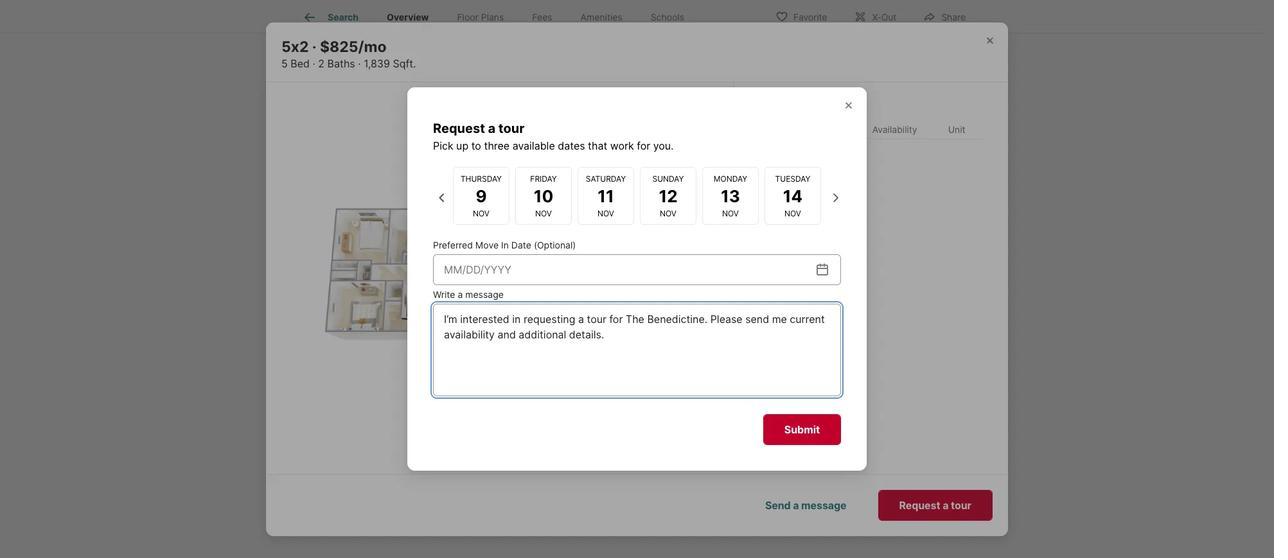 Task type: locate. For each thing, give the bounding box(es) containing it.
1,839
[[364, 57, 390, 70], [499, 351, 523, 362]]

plans
[[481, 12, 504, 23]]

$825/mo
[[320, 38, 387, 56], [427, 331, 480, 344]]

am-
[[890, 240, 911, 253]]

6 nov from the left
[[785, 209, 801, 218]]

disposal
[[542, 115, 573, 125]]

tour
[[893, 111, 913, 124], [499, 121, 525, 136], [951, 499, 972, 512]]

0 vertical spatial send a message
[[836, 152, 918, 165]]

price
[[288, 74, 312, 87]]

1 vertical spatial send a message
[[765, 499, 847, 512]]

1 vertical spatial bed
[[298, 276, 320, 290]]

0 horizontal spatial 2
[[318, 57, 325, 70]]

2 horizontal spatial tour
[[951, 499, 972, 512]]

send for the top send a message button
[[836, 152, 862, 165]]

0 vertical spatial sqft.
[[393, 57, 416, 70]]

request a tour button
[[792, 102, 962, 133], [878, 490, 993, 521]]

9
[[476, 186, 487, 206]]

0 vertical spatial $825/mo
[[320, 38, 387, 56]]

0 horizontal spatial sqft.
[[393, 57, 416, 70]]

1 horizontal spatial unit
[[949, 124, 966, 135]]

1 vertical spatial 1,839
[[499, 351, 523, 362]]

request a tour
[[841, 111, 913, 124], [900, 499, 972, 512]]

request for top request a tour button
[[841, 111, 882, 124]]

0 horizontal spatial message
[[466, 289, 504, 300]]

in right w/d
[[467, 115, 474, 125]]

1 vertical spatial message
[[466, 289, 504, 300]]

baths
[[327, 57, 355, 70], [441, 74, 469, 87], [468, 351, 492, 362]]

request a tour pick up to three available dates that work for you.
[[433, 121, 674, 152]]

0 vertical spatial 2
[[318, 57, 325, 70]]

1,839 up 20 units available
[[499, 351, 523, 362]]

0 vertical spatial 5x2
[[282, 38, 309, 56]]

1 vertical spatial the
[[845, 69, 870, 85]]

5 left $825 at the top of page
[[282, 57, 288, 70]]

1 horizontal spatial 2
[[460, 351, 465, 362]]

6:00
[[911, 240, 933, 253]]

5 for 5 bed (1)
[[288, 276, 295, 290]]

1 vertical spatial in
[[501, 240, 509, 251]]

0 horizontal spatial send
[[765, 499, 791, 512]]

0 horizontal spatial 5x2
[[282, 38, 309, 56]]

0 vertical spatial bed
[[291, 57, 310, 70]]

$825/mo down search
[[320, 38, 387, 56]]

nov down 13
[[723, 209, 739, 218]]

dishwasher
[[389, 115, 431, 125]]

5 up "beds"
[[385, 54, 395, 72]]

5x2 · $825/mo 5 bed · 2 baths · 1,839 sqft.
[[282, 38, 416, 70]]

1 horizontal spatial benedictine
[[873, 69, 948, 85]]

search
[[328, 12, 359, 23]]

$825/mo up 5 bed · 2 baths · 1,839 sqft.
[[427, 331, 480, 344]]

0 horizontal spatial tour
[[499, 121, 525, 136]]

benedictine up availability
[[873, 69, 948, 85]]

baths inside 5x2 · $825/mo 5 bed · 2 baths · 1,839 sqft.
[[327, 57, 355, 70]]

nov down '14'
[[785, 209, 801, 218]]

country
[[408, 29, 447, 42]]

nov down 11
[[598, 209, 614, 218]]

0 vertical spatial request a tour
[[841, 111, 913, 124]]

monday 13 nov
[[714, 174, 748, 218]]

send a message
[[836, 152, 918, 165], [765, 499, 847, 512]]

sqft.
[[393, 57, 416, 70], [525, 351, 545, 362]]

send inside the 5x2 · $825/mo dialog
[[765, 499, 791, 512]]

1 horizontal spatial request
[[841, 111, 882, 124]]

0 vertical spatial message
[[872, 152, 918, 165]]

bed inside 5x2 · $825/mo 5 bed · 2 baths · 1,839 sqft.
[[291, 57, 310, 70]]

benedictine down search
[[310, 29, 370, 42]]

bed for 5 bed (1)
[[298, 276, 320, 290]]

1 horizontal spatial 5x2
[[427, 313, 443, 324]]

nov inside monday 13 nov
[[723, 209, 739, 218]]

5x2 down write
[[427, 313, 443, 324]]

5 left (1)
[[288, 276, 295, 290]]

$825
[[288, 54, 326, 72]]

fees tab
[[518, 2, 567, 33]]

5x2 $825/mo
[[427, 313, 480, 344]]

5 inside the 5 beds
[[385, 54, 395, 72]]

the up $825 at the top of page
[[288, 29, 307, 42]]

1 horizontal spatial tour
[[893, 111, 913, 124]]

9:00
[[865, 240, 887, 253]]

available
[[513, 139, 555, 152], [469, 378, 512, 391]]

nov inside friday 10 nov
[[535, 209, 552, 218]]

2 vertical spatial message
[[802, 499, 847, 512]]

0 vertical spatial send
[[836, 152, 862, 165]]

(520) 999-3027 link
[[792, 179, 962, 210]]

request inside the 5x2 · $825/mo dialog
[[900, 499, 941, 512]]

2 nov from the left
[[535, 209, 552, 218]]

5x2 image
[[325, 95, 690, 460], [309, 322, 397, 383]]

message inside dialog
[[466, 289, 504, 300]]

nov down 9 on the top of page
[[473, 209, 490, 218]]

in inside dialog
[[501, 240, 509, 251]]

message inside the 5x2 · $825/mo dialog
[[802, 499, 847, 512]]

in
[[467, 115, 474, 125], [501, 240, 509, 251]]

0 horizontal spatial the
[[288, 29, 307, 42]]

sqft. inside 5x2 · $825/mo 5 bed · 2 baths · 1,839 sqft.
[[393, 57, 416, 70]]

fees
[[532, 12, 553, 23]]

baths up 20 units available
[[468, 351, 492, 362]]

about
[[381, 458, 414, 472]]

dialog containing 9
[[408, 87, 867, 471]]

2 vertical spatial bed
[[435, 351, 452, 362]]

1 vertical spatial $825/mo
[[427, 331, 480, 344]]

bed
[[291, 57, 310, 70], [298, 276, 320, 290], [435, 351, 452, 362]]

available down 5 bed · 2 baths · 1,839 sqft.
[[469, 378, 512, 391]]

1,839 up "beds"
[[364, 57, 390, 70]]

0 horizontal spatial benedictine
[[310, 29, 370, 42]]

contact the benedictine
[[792, 69, 948, 85]]

1 horizontal spatial send
[[836, 152, 862, 165]]

tab list
[[288, 0, 709, 33]]

nov
[[473, 209, 490, 218], [535, 209, 552, 218], [598, 209, 614, 218], [660, 209, 677, 218], [723, 209, 739, 218], [785, 209, 801, 218]]

bed up the price
[[291, 57, 310, 70]]

nov for 12
[[660, 209, 677, 218]]

nov down 10
[[535, 209, 552, 218]]

unit right w/d
[[476, 115, 491, 125]]

floor
[[457, 12, 479, 23]]

5x2 for $825/mo
[[427, 313, 443, 324]]

image image
[[776, 0, 977, 10]]

1 horizontal spatial in
[[501, 240, 509, 251]]

5x2
[[282, 38, 309, 56], [427, 313, 443, 324]]

nov down 12
[[660, 209, 677, 218]]

0 vertical spatial baths
[[327, 57, 355, 70]]

baths up w/d
[[441, 74, 469, 87]]

2 horizontal spatial request
[[900, 499, 941, 512]]

2 up 20 units available
[[460, 351, 465, 362]]

request a tour inside the 5x2 · $825/mo dialog
[[900, 499, 972, 512]]

the right 'contact'
[[845, 69, 870, 85]]

3027
[[901, 188, 927, 201]]

1 horizontal spatial the
[[845, 69, 870, 85]]

1 vertical spatial send a message button
[[744, 490, 868, 521]]

unit right availability
[[949, 124, 966, 135]]

1 nov from the left
[[473, 209, 490, 218]]

saturday
[[586, 174, 626, 184]]

5 nov from the left
[[723, 209, 739, 218]]

10
[[534, 186, 554, 206]]

available down garbage disposal
[[513, 139, 555, 152]]

send a message for send a message button within the the 5x2 · $825/mo dialog
[[765, 499, 847, 512]]

1 vertical spatial baths
[[441, 74, 469, 87]]

thursday
[[461, 174, 502, 184]]

1 horizontal spatial message
[[802, 499, 847, 512]]

1 horizontal spatial sqft.
[[525, 351, 545, 362]]

benedictine
[[310, 29, 370, 42], [873, 69, 948, 85]]

$825/mo inside 5x2 · $825/mo 5 bed · 2 baths · 1,839 sqft.
[[320, 38, 387, 56]]

0 vertical spatial available
[[513, 139, 555, 152]]

5x2 inside 5x2 · $825/mo 5 bed · 2 baths · 1,839 sqft.
[[282, 38, 309, 56]]

send a message inside the 5x2 · $825/mo dialog
[[765, 499, 847, 512]]

(520)
[[845, 188, 873, 201]]

x-
[[872, 11, 882, 22]]

summary tab
[[291, 216, 522, 248]]

5x2 up the price
[[282, 38, 309, 56]]

tab
[[522, 216, 753, 248]]

5 bed · 2 baths · 1,839 sqft.
[[427, 351, 545, 362]]

send
[[836, 152, 862, 165], [765, 499, 791, 512]]

dialog
[[408, 87, 867, 471]]

bed left (1)
[[298, 276, 320, 290]]

2 left /mo
[[318, 57, 325, 70]]

write
[[433, 289, 455, 300]]

friday
[[531, 174, 557, 184]]

0 horizontal spatial $825/mo
[[320, 38, 387, 56]]

unit
[[476, 115, 491, 125], [949, 124, 966, 135]]

·
[[312, 38, 317, 56], [313, 57, 315, 70], [358, 57, 361, 70], [455, 351, 457, 362], [494, 351, 497, 362]]

0 vertical spatial benedictine
[[310, 29, 370, 42]]

nov inside sunday 12 nov
[[660, 209, 677, 218]]

0 horizontal spatial 1,839
[[364, 57, 390, 70]]

have a question about the floor plans?
[[288, 458, 505, 472]]

1 vertical spatial request a tour
[[900, 499, 972, 512]]

0 horizontal spatial request
[[433, 121, 485, 136]]

pick
[[433, 139, 454, 152]]

out
[[882, 11, 897, 22]]

request a tour for the bottom request a tour button
[[900, 499, 972, 512]]

nov inside 'saturday 11 nov'
[[598, 209, 614, 218]]

submit
[[785, 424, 820, 436]]

sq
[[499, 74, 512, 87]]

4 nov from the left
[[660, 209, 677, 218]]

0 vertical spatial send a message button
[[792, 143, 962, 174]]

3 nov from the left
[[598, 209, 614, 218]]

0 vertical spatial 1,839
[[364, 57, 390, 70]]

nov inside thursday 9 nov
[[473, 209, 490, 218]]

20
[[427, 378, 440, 391]]

5
[[385, 54, 395, 72], [282, 57, 288, 70], [288, 276, 295, 290], [427, 351, 433, 362]]

5x2 inside 5x2 $825/mo
[[427, 313, 443, 324]]

pm
[[936, 240, 951, 253]]

0 horizontal spatial available
[[469, 378, 512, 391]]

a inside request a tour pick up to three available dates that work for you.
[[488, 121, 496, 136]]

1 horizontal spatial available
[[513, 139, 555, 152]]

a
[[884, 111, 890, 124], [488, 121, 496, 136], [864, 152, 870, 165], [458, 289, 463, 300], [319, 458, 326, 472], [793, 499, 799, 512], [943, 499, 949, 512]]

sunday
[[653, 174, 684, 184]]

5 up 20
[[427, 351, 433, 362]]

0 vertical spatial in
[[467, 115, 474, 125]]

have
[[288, 458, 317, 472]]

the
[[288, 29, 307, 42], [845, 69, 870, 85]]

work
[[611, 139, 634, 152]]

nov for 13
[[723, 209, 739, 218]]

in left date
[[501, 240, 509, 251]]

1 vertical spatial send
[[765, 499, 791, 512]]

0 horizontal spatial unit
[[476, 115, 491, 125]]

nov inside tuesday 14 nov
[[785, 209, 801, 218]]

bed up 20
[[435, 351, 452, 362]]

baths right $825 at the top of page
[[327, 57, 355, 70]]

tour inside the 5x2 · $825/mo dialog
[[951, 499, 972, 512]]

1 vertical spatial 5x2
[[427, 313, 443, 324]]

schools
[[651, 12, 685, 23]]

x-out button
[[844, 3, 908, 29]]



Task type: vqa. For each thing, say whether or not it's contained in the screenshot.
/
no



Task type: describe. For each thing, give the bounding box(es) containing it.
request a tour for top request a tour button
[[841, 111, 913, 124]]

5 inside 5x2 · $825/mo 5 bed · 2 baths · 1,839 sqft.
[[282, 57, 288, 70]]

5 for 5 bed · 2 baths · 1,839 sqft.
[[427, 351, 433, 362]]

up
[[456, 139, 469, 152]]

nov for 11
[[598, 209, 614, 218]]

0 vertical spatial the
[[288, 29, 307, 42]]

tuesday 14 nov
[[776, 174, 811, 218]]

write a message
[[433, 289, 504, 300]]

tour inside request a tour pick up to three available dates that work for you.
[[499, 121, 525, 136]]

(optional)
[[534, 240, 576, 251]]

floor plans
[[457, 12, 504, 23]]

5 bed (1)
[[288, 276, 338, 290]]

overview
[[387, 12, 429, 23]]

2 vertical spatial baths
[[468, 351, 492, 362]]

2 inside 5x2 · $825/mo 5 bed · 2 baths · 1,839 sqft.
[[318, 57, 325, 70]]

floor
[[438, 458, 465, 472]]

5 beds
[[385, 54, 410, 87]]

saturday 11 nov
[[586, 174, 626, 218]]

$825 /mo price
[[288, 54, 355, 87]]

1,839 inside 5x2 · $825/mo 5 bed · 2 baths · 1,839 sqft.
[[364, 57, 390, 70]]

floor plans tab
[[443, 2, 518, 33]]

1 horizontal spatial $825/mo
[[427, 331, 480, 344]]

20 units available
[[427, 378, 512, 391]]

thursday 9 nov
[[461, 174, 502, 218]]

overview tab
[[373, 2, 443, 33]]

(520) 999-3027
[[845, 188, 927, 201]]

available inside request a tour pick up to three available dates that work for you.
[[513, 139, 555, 152]]

14
[[783, 186, 803, 206]]

tab list containing search
[[288, 0, 709, 33]]

units
[[443, 378, 466, 391]]

(1)
[[323, 276, 338, 290]]

1 horizontal spatial 1,839
[[499, 351, 523, 362]]

11
[[598, 186, 614, 206]]

dates
[[558, 139, 585, 152]]

that
[[588, 139, 608, 152]]

/mo
[[326, 54, 355, 72]]

1 vertical spatial sqft.
[[525, 351, 545, 362]]

the benedictine 800 n country club rd
[[288, 29, 488, 42]]

favorite button
[[765, 3, 838, 29]]

to
[[472, 139, 481, 152]]

open
[[803, 240, 829, 253]]

summary
[[386, 226, 426, 237]]

nov for 9
[[473, 209, 490, 218]]

1 vertical spatial 2
[[460, 351, 465, 362]]

you.
[[653, 139, 674, 152]]

5x2 for ·
[[282, 38, 309, 56]]

tour for the bottom request a tour button
[[951, 499, 972, 512]]

date
[[512, 240, 532, 251]]

monday
[[714, 174, 748, 184]]

availability
[[873, 124, 918, 135]]

w/d in unit
[[449, 115, 491, 125]]

sq ft
[[499, 74, 525, 87]]

contact
[[792, 69, 842, 85]]

0 horizontal spatial in
[[467, 115, 474, 125]]

garbage
[[509, 115, 540, 125]]

previous image
[[434, 190, 450, 206]]

0 vertical spatial request a tour button
[[792, 102, 962, 133]]

tour for top request a tour button
[[893, 111, 913, 124]]

w/d
[[449, 115, 465, 125]]

2 horizontal spatial message
[[872, 152, 918, 165]]

nov for 14
[[785, 209, 801, 218]]

plans?
[[467, 458, 505, 472]]

999-
[[876, 188, 901, 201]]

summary tab list
[[288, 214, 756, 251]]

unit inside the 5x2 · $825/mo dialog
[[949, 124, 966, 135]]

12
[[659, 186, 678, 206]]

x-out
[[872, 11, 897, 22]]

n
[[397, 29, 405, 42]]

share
[[942, 11, 966, 22]]

schools tab
[[637, 2, 699, 33]]

send a message for the top send a message button
[[836, 152, 918, 165]]

1 vertical spatial available
[[469, 378, 512, 391]]

move
[[476, 240, 499, 251]]

sunday 12 nov
[[653, 174, 684, 218]]

today:
[[832, 240, 862, 253]]

5x2 · $825/mo dialog
[[235, 22, 1008, 536]]

I'm interested in requesting a tour for The Benedictine. Please send me current availability and additional details. text field
[[444, 312, 830, 389]]

tuesday
[[776, 174, 811, 184]]

search link
[[302, 10, 359, 25]]

request inside request a tour pick up to three available dates that work for you.
[[433, 121, 485, 136]]

three
[[484, 139, 510, 152]]

Preferred Move In Date (Optional) text field
[[444, 262, 815, 278]]

club
[[450, 29, 472, 42]]

for
[[637, 139, 651, 152]]

send for send a message button within the the 5x2 · $825/mo dialog
[[765, 499, 791, 512]]

ft
[[515, 74, 525, 87]]

map entry image
[[691, 26, 755, 90]]

send a message button inside the 5x2 · $825/mo dialog
[[744, 490, 868, 521]]

garbage disposal
[[509, 115, 573, 125]]

preferred move in date (optional)
[[433, 240, 576, 251]]

rd
[[475, 29, 488, 42]]

next image
[[828, 190, 843, 206]]

preferred
[[433, 240, 473, 251]]

800
[[375, 29, 394, 42]]

question
[[329, 458, 379, 472]]

5 for 5 beds
[[385, 54, 395, 72]]

nov for 10
[[535, 209, 552, 218]]

amenities tab
[[567, 2, 637, 33]]

1 vertical spatial benedictine
[[873, 69, 948, 85]]

the
[[417, 458, 435, 472]]

open today: 9:00 am-6:00 pm
[[803, 240, 951, 253]]

bed for 5 bed · 2 baths · 1,839 sqft.
[[435, 351, 452, 362]]

amenities
[[581, 12, 623, 23]]

favorite
[[794, 11, 827, 22]]

1 vertical spatial request a tour button
[[878, 490, 993, 521]]

submit button
[[764, 415, 841, 445]]

13
[[721, 186, 740, 206]]

friday 10 nov
[[531, 174, 557, 218]]

share button
[[913, 3, 977, 29]]

(520) 999-3027 button
[[792, 179, 962, 210]]

request for the bottom request a tour button
[[900, 499, 941, 512]]

beds
[[385, 74, 410, 87]]



